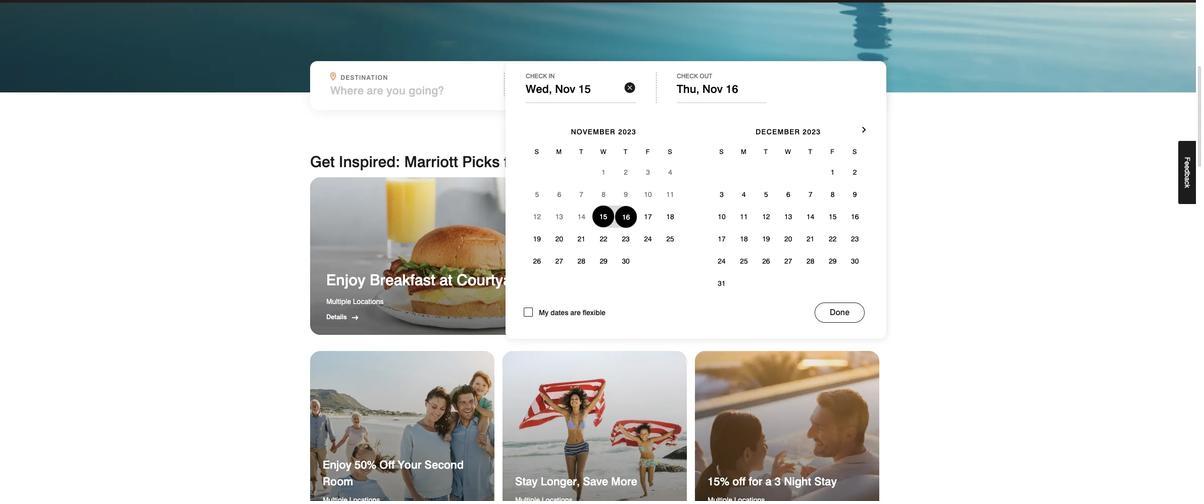 Task type: locate. For each thing, give the bounding box(es) containing it.
1 horizontal spatial 2
[[853, 168, 857, 176]]

30
[[622, 257, 630, 265], [851, 257, 859, 265]]

18
[[667, 213, 674, 221], [740, 235, 748, 243]]

1 horizontal spatial 27
[[785, 257, 793, 265]]

3 t from the left
[[764, 148, 769, 156]]

f for december 2023
[[831, 148, 835, 156]]

details link
[[326, 313, 347, 321]]

w for november
[[601, 148, 607, 156]]

0 horizontal spatial 20
[[556, 235, 563, 243]]

2 26 from the left
[[763, 257, 770, 265]]

28 up packages
[[807, 257, 815, 265]]

20 down mon nov 13 2023 cell on the top of page
[[556, 235, 563, 243]]

e up d
[[1184, 161, 1192, 165]]

1 30 from the left
[[622, 257, 630, 265]]

8
[[602, 191, 606, 199], [831, 191, 835, 199]]

enjoy up room
[[323, 458, 352, 472]]

2 8 from the left
[[831, 191, 835, 199]]

0 vertical spatial 17
[[644, 213, 652, 221]]

1 20 from the left
[[556, 235, 563, 243]]

1 horizontal spatial m
[[741, 148, 747, 156]]

15
[[579, 82, 591, 96], [579, 84, 592, 97], [600, 213, 608, 221], [829, 213, 837, 221]]

thu nov 09 2023 cell
[[615, 184, 637, 206]]

wed nov 08 2023 cell
[[593, 184, 615, 206]]

destination
[[341, 74, 388, 81]]

t
[[580, 148, 584, 156], [624, 148, 628, 156], [764, 148, 769, 156], [809, 148, 813, 156]]

1 horizontal spatial check
[[677, 72, 698, 80]]

1 13 from the left
[[556, 213, 563, 221]]

row group for november
[[526, 161, 682, 272]]

1 2 from the left
[[624, 168, 628, 176]]

2 19 from the left
[[763, 235, 770, 243]]

24 up holiday savings & packages
[[718, 257, 726, 265]]

1 vertical spatial night
[[784, 475, 812, 488]]

2 t from the left
[[624, 148, 628, 156]]

check left in
[[526, 72, 547, 80]]

1 14 from the left
[[578, 213, 586, 221]]

0 horizontal spatial 2023
[[618, 128, 637, 136]]

0 horizontal spatial a
[[766, 475, 772, 488]]

2 horizontal spatial 1
[[831, 168, 835, 176]]

2 6 from the left
[[787, 191, 791, 199]]

None search field
[[310, 61, 887, 339]]

region
[[310, 177, 886, 335]]

23
[[622, 235, 630, 243], [851, 235, 859, 243]]

t down november
[[580, 148, 584, 156]]

t down december 2023 at the top right
[[809, 148, 813, 156]]

nov
[[555, 82, 576, 96], [703, 82, 723, 96], [556, 84, 576, 97], [627, 84, 647, 97]]

1 grid from the left
[[526, 113, 682, 272]]

holiday savings & packages
[[615, 271, 815, 289]]

1 vertical spatial a
[[766, 475, 772, 488]]

1 23 from the left
[[622, 235, 630, 243]]

22
[[600, 235, 608, 243], [829, 235, 837, 243]]

2 w from the left
[[785, 148, 792, 156]]

0 vertical spatial a
[[1184, 177, 1192, 181]]

0 horizontal spatial grid
[[526, 113, 682, 272]]

9
[[624, 191, 628, 199], [853, 191, 857, 199]]

25
[[667, 235, 674, 243], [740, 257, 748, 265]]

wed nov 01 2023 cell
[[593, 161, 615, 184]]

2 vertical spatial 3
[[775, 475, 781, 488]]

28 down tue nov 14 2023 cell
[[578, 257, 586, 265]]

5
[[535, 191, 539, 199], [765, 191, 768, 199]]

d
[[1184, 169, 1192, 173]]

m
[[556, 148, 562, 156], [741, 148, 747, 156]]

6
[[558, 191, 561, 199], [787, 191, 791, 199]]

0 horizontal spatial stay
[[515, 475, 538, 488]]

1 w from the left
[[601, 148, 607, 156]]

row containing 19
[[526, 228, 682, 250]]

sun nov 05 2023 cell
[[526, 184, 548, 206]]

at
[[440, 271, 453, 289]]

t down the december
[[764, 148, 769, 156]]

1 vertical spatial for
[[749, 475, 763, 488]]

1 9 from the left
[[624, 191, 628, 199]]

off
[[380, 458, 395, 472]]

1 horizontal spatial 8
[[831, 191, 835, 199]]

dates
[[551, 309, 569, 317]]

1 horizontal spatial 26
[[763, 257, 770, 265]]

17 down fri nov 10 2023 cell
[[644, 213, 652, 221]]

0 vertical spatial 10
[[644, 191, 652, 199]]

1 horizontal spatial 9
[[853, 191, 857, 199]]

26 up packages
[[763, 257, 770, 265]]

2 inside cell
[[624, 168, 628, 176]]

14
[[578, 213, 586, 221], [807, 213, 815, 221]]

holiday
[[615, 271, 668, 289]]

room
[[323, 475, 353, 488]]

in
[[549, 72, 555, 80]]

check inside check in wed, nov 15
[[526, 72, 547, 80]]

1 7 from the left
[[580, 191, 584, 199]]

14 inside tue nov 14 2023 cell
[[578, 213, 586, 221]]

18 down sat nov 11 2023 cell
[[667, 213, 674, 221]]

0 horizontal spatial 30
[[622, 257, 630, 265]]

0 horizontal spatial 6
[[558, 191, 561, 199]]

m for november 2023
[[556, 148, 562, 156]]

2 horizontal spatial f
[[1184, 157, 1192, 162]]

stay
[[515, 475, 538, 488], [815, 475, 837, 488]]

check inside check out thu, nov 16
[[677, 72, 698, 80]]

1 5 from the left
[[535, 191, 539, 199]]

multiple
[[326, 298, 351, 306]]

1 2023 from the left
[[618, 128, 637, 136]]

multiple locations
[[326, 298, 384, 306]]

31
[[718, 280, 726, 288]]

1 vertical spatial 11
[[740, 213, 748, 221]]

2 2023 from the left
[[803, 128, 821, 136]]

7
[[580, 191, 584, 199], [809, 191, 813, 199]]

15% off for a 3 night stay
[[708, 475, 837, 488]]

row containing 10
[[711, 206, 866, 228]]

27 down mon nov 13 2023 cell on the top of page
[[556, 257, 563, 265]]

1 horizontal spatial stay
[[815, 475, 837, 488]]

1 horizontal spatial 13
[[785, 213, 793, 221]]

1 check from the left
[[526, 72, 547, 80]]

25 up &
[[740, 257, 748, 265]]

1 row group from the left
[[526, 161, 682, 272]]

2 27 from the left
[[785, 257, 793, 265]]

1 horizontal spatial 28
[[807, 257, 815, 265]]

a right off
[[766, 475, 772, 488]]

0 horizontal spatial row group
[[526, 161, 682, 272]]

10
[[644, 191, 652, 199], [718, 213, 726, 221]]

1 horizontal spatial a
[[1184, 177, 1192, 181]]

0 horizontal spatial 13
[[556, 213, 563, 221]]

f
[[646, 148, 650, 156], [831, 148, 835, 156], [1184, 157, 1192, 162]]

1 horizontal spatial row group
[[711, 161, 866, 295]]

4
[[669, 168, 672, 176], [742, 191, 746, 199]]

1 horizontal spatial 11
[[740, 213, 748, 221]]

0 horizontal spatial 28
[[578, 257, 586, 265]]

0 horizontal spatial w
[[601, 148, 607, 156]]

nov for wed, nov 15 - thu, nov 16
[[556, 84, 576, 97]]

13
[[556, 213, 563, 221], [785, 213, 793, 221]]

1 e from the top
[[1184, 161, 1192, 165]]

nov inside check in wed, nov 15
[[555, 82, 576, 96]]

a inside '15% off for a 3 night stay' link
[[766, 475, 772, 488]]

19 down sun nov 12 2023 cell
[[533, 235, 541, 243]]

1 horizontal spatial 2023
[[803, 128, 821, 136]]

2 2 from the left
[[853, 168, 857, 176]]

24
[[644, 235, 652, 243], [718, 257, 726, 265]]

destination field
[[330, 84, 498, 97]]

1 vertical spatial 4
[[742, 191, 746, 199]]

wed, inside 1 night wed, nov 15 - thu, nov 16
[[527, 84, 553, 97]]

row containing 26
[[526, 250, 682, 272]]

flexible
[[583, 309, 606, 317]]

24 up holiday
[[644, 235, 652, 243]]

0 horizontal spatial f
[[646, 148, 650, 156]]

1 horizontal spatial 12
[[763, 213, 770, 221]]

29
[[600, 257, 608, 265], [829, 257, 837, 265]]

0 horizontal spatial 1
[[539, 74, 543, 81]]

1 horizontal spatial for
[[749, 475, 763, 488]]

k
[[1184, 185, 1192, 188]]

1 12 from the left
[[533, 213, 541, 221]]

1 horizontal spatial 30
[[851, 257, 859, 265]]

thu nov 02 2023 cell
[[615, 161, 637, 184]]

0 vertical spatial 4
[[669, 168, 672, 176]]

tue nov 07 2023 cell
[[571, 184, 593, 206]]

enjoy up multiple on the left bottom
[[326, 271, 366, 289]]

3
[[646, 168, 650, 176], [720, 191, 724, 199], [775, 475, 781, 488]]

thu,
[[677, 82, 700, 96], [601, 84, 624, 97]]

1 19 from the left
[[533, 235, 541, 243]]

e
[[1184, 161, 1192, 165], [1184, 165, 1192, 169]]

for left you
[[504, 153, 523, 171]]

25 down sat nov 11 2023 cell
[[667, 235, 674, 243]]

1 horizontal spatial 29
[[829, 257, 837, 265]]

0 horizontal spatial 22
[[600, 235, 608, 243]]

5 inside cell
[[535, 191, 539, 199]]

16 inside 1 night wed, nov 15 - thu, nov 16
[[650, 84, 663, 97]]

1 horizontal spatial w
[[785, 148, 792, 156]]

0 horizontal spatial 12
[[533, 213, 541, 221]]

0 horizontal spatial 5
[[535, 191, 539, 199]]

0 horizontal spatial 29
[[600, 257, 608, 265]]

0 horizontal spatial 23
[[622, 235, 630, 243]]

19
[[533, 235, 541, 243], [763, 235, 770, 243]]

0 horizontal spatial thu,
[[601, 84, 624, 97]]

enjoy inside enjoy 50% off your second room
[[323, 458, 352, 472]]

1 t from the left
[[580, 148, 584, 156]]

night
[[546, 74, 568, 81], [784, 475, 812, 488]]

marriott
[[405, 153, 458, 171]]

0 vertical spatial enjoy
[[326, 271, 366, 289]]

enjoy
[[326, 271, 366, 289], [323, 458, 352, 472]]

row containing 3
[[711, 184, 866, 206]]

1 m from the left
[[556, 148, 562, 156]]

1 horizontal spatial f
[[831, 148, 835, 156]]

26
[[533, 257, 541, 265], [763, 257, 770, 265]]

locations
[[353, 298, 384, 306]]

17
[[644, 213, 652, 221], [718, 235, 726, 243]]

19 up packages
[[763, 235, 770, 243]]

w
[[601, 148, 607, 156], [785, 148, 792, 156]]

2023 right november
[[618, 128, 637, 136]]

1 horizontal spatial grid
[[711, 113, 866, 295]]

0 horizontal spatial 2
[[624, 168, 628, 176]]

0 horizontal spatial m
[[556, 148, 562, 156]]

0 horizontal spatial 14
[[578, 213, 586, 221]]

0 horizontal spatial check
[[526, 72, 547, 80]]

2 m from the left
[[741, 148, 747, 156]]

0 vertical spatial 11
[[667, 191, 674, 199]]

check left out
[[677, 72, 698, 80]]

for right off
[[749, 475, 763, 488]]

0 vertical spatial night
[[546, 74, 568, 81]]

s
[[535, 148, 540, 156], [668, 148, 673, 156], [720, 148, 724, 156], [853, 148, 858, 156]]

for
[[504, 153, 523, 171], [749, 475, 763, 488]]

1 8 from the left
[[602, 191, 606, 199]]

0 horizontal spatial 19
[[533, 235, 541, 243]]

my
[[539, 309, 549, 317]]

get
[[310, 153, 335, 171]]

18 up &
[[740, 235, 748, 243]]

1 horizontal spatial 7
[[809, 191, 813, 199]]

12
[[533, 213, 541, 221], [763, 213, 770, 221]]

1 vertical spatial enjoy
[[323, 458, 352, 472]]

8 inside cell
[[602, 191, 606, 199]]

0 vertical spatial 3
[[646, 168, 650, 176]]

1 vertical spatial 10
[[718, 213, 726, 221]]

check
[[526, 72, 547, 80], [677, 72, 698, 80]]

nov for wed, nov 15
[[555, 82, 576, 96]]

inspired:
[[339, 153, 400, 171]]

nov inside check out thu, nov 16
[[703, 82, 723, 96]]

e up the b
[[1184, 165, 1192, 169]]

0 horizontal spatial 4
[[669, 168, 672, 176]]

17 up holiday savings & packages
[[718, 235, 726, 243]]

1 vertical spatial 25
[[740, 257, 748, 265]]

1 horizontal spatial thu,
[[677, 82, 700, 96]]

2023 right the december
[[803, 128, 821, 136]]

11
[[667, 191, 674, 199], [740, 213, 748, 221]]

0 vertical spatial 24
[[644, 235, 652, 243]]

1 night wed, nov 15 - thu, nov 16
[[527, 74, 663, 97]]

1 horizontal spatial 18
[[740, 235, 748, 243]]

picks
[[462, 153, 500, 171]]

row group
[[526, 161, 682, 272], [711, 161, 866, 295]]

1 vertical spatial 3
[[720, 191, 724, 199]]

2023
[[618, 128, 637, 136], [803, 128, 821, 136]]

20 up packages
[[785, 235, 793, 243]]

2 check from the left
[[677, 72, 698, 80]]

row
[[526, 142, 682, 161], [711, 142, 866, 161], [526, 161, 682, 184], [711, 161, 866, 184], [526, 184, 682, 206], [711, 184, 866, 206], [526, 206, 682, 228], [711, 206, 866, 228], [526, 228, 682, 250], [711, 228, 866, 250], [526, 250, 682, 272], [711, 250, 866, 272]]

27 up packages
[[785, 257, 793, 265]]

breakfast
[[370, 271, 436, 289]]

1 horizontal spatial 4
[[742, 191, 746, 199]]

0 horizontal spatial 3
[[646, 168, 650, 176]]

1 horizontal spatial 10
[[718, 213, 726, 221]]

none search field containing wed, nov 15
[[310, 61, 887, 339]]

2 7 from the left
[[809, 191, 813, 199]]

2 s from the left
[[668, 148, 673, 156]]

2 row group from the left
[[711, 161, 866, 295]]

save
[[583, 475, 608, 488]]

1 horizontal spatial 23
[[851, 235, 859, 243]]

3 s from the left
[[720, 148, 724, 156]]

check for wed, nov 15
[[526, 72, 547, 80]]

1 horizontal spatial 19
[[763, 235, 770, 243]]

1 horizontal spatial 25
[[740, 257, 748, 265]]

a up k
[[1184, 177, 1192, 181]]

1 horizontal spatial 20
[[785, 235, 793, 243]]

4 inside row
[[742, 191, 746, 199]]

1
[[539, 74, 543, 81], [602, 168, 606, 176], [831, 168, 835, 176]]

1 horizontal spatial 14
[[807, 213, 815, 221]]

2 grid from the left
[[711, 113, 866, 295]]

0 horizontal spatial 8
[[602, 191, 606, 199]]

t up thu nov 02 2023 cell
[[624, 148, 628, 156]]

15% off for a 3 night stay link
[[695, 351, 880, 501]]

w down december 2023 at the top right
[[785, 148, 792, 156]]

2
[[624, 168, 628, 176], [853, 168, 857, 176]]

w down november 2023
[[601, 148, 607, 156]]

16
[[726, 82, 738, 96], [650, 84, 663, 97], [851, 213, 859, 221], [622, 213, 630, 221]]

wed,
[[526, 82, 552, 96], [527, 84, 553, 97]]

0 horizontal spatial 26
[[533, 257, 541, 265]]

0 horizontal spatial 11
[[667, 191, 674, 199]]

grid
[[526, 113, 682, 272], [711, 113, 866, 295]]

0 horizontal spatial 21
[[578, 235, 586, 243]]

out
[[700, 72, 713, 80]]

1 6 from the left
[[558, 191, 561, 199]]

20
[[556, 235, 563, 243], [785, 235, 793, 243]]

1 28 from the left
[[578, 257, 586, 265]]

1 horizontal spatial 21
[[807, 235, 815, 243]]

1 horizontal spatial 17
[[718, 235, 726, 243]]

26 down sun nov 12 2023 cell
[[533, 257, 541, 265]]

0 horizontal spatial night
[[546, 74, 568, 81]]

0 horizontal spatial 10
[[644, 191, 652, 199]]

tue nov 14 2023 cell
[[571, 206, 593, 228]]

thu, inside check out thu, nov 16
[[677, 82, 700, 96]]

a
[[1184, 177, 1192, 181], [766, 475, 772, 488]]

wed, inside check in wed, nov 15
[[526, 82, 552, 96]]

1 horizontal spatial 6
[[787, 191, 791, 199]]

f e e d b a c k
[[1184, 157, 1192, 188]]

1 horizontal spatial 22
[[829, 235, 837, 243]]

row containing 17
[[711, 228, 866, 250]]

stay longer, save more
[[515, 475, 638, 488]]

1 vertical spatial 17
[[718, 235, 726, 243]]

0 horizontal spatial 25
[[667, 235, 674, 243]]

2 e from the top
[[1184, 165, 1192, 169]]

0 horizontal spatial 18
[[667, 213, 674, 221]]

12 inside cell
[[533, 213, 541, 221]]

2023 for november 2023
[[618, 128, 637, 136]]

1 horizontal spatial 1
[[602, 168, 606, 176]]



Task type: vqa. For each thing, say whether or not it's contained in the screenshot.
rightmost THE 20
yes



Task type: describe. For each thing, give the bounding box(es) containing it.
4 s from the left
[[853, 148, 858, 156]]

sat nov 11 2023 cell
[[659, 184, 682, 206]]

0 vertical spatial 18
[[667, 213, 674, 221]]

enjoy breakfast at courtyard
[[326, 271, 526, 289]]

row containing 15
[[526, 206, 682, 228]]

courtyard
[[457, 271, 526, 289]]

packages
[[747, 271, 815, 289]]

7 inside cell
[[580, 191, 584, 199]]

off
[[733, 475, 746, 488]]

sat nov 04 2023 cell
[[659, 161, 682, 184]]

2 14 from the left
[[807, 213, 815, 221]]

done button
[[815, 303, 865, 323]]

2 9 from the left
[[853, 191, 857, 199]]

done
[[830, 308, 850, 317]]

9 inside thu nov 09 2023 cell
[[624, 191, 628, 199]]

1 horizontal spatial night
[[784, 475, 812, 488]]

0 horizontal spatial 24
[[644, 235, 652, 243]]

2 30 from the left
[[851, 257, 859, 265]]

15 inside 1 night wed, nov 15 - thu, nov 16
[[579, 84, 592, 97]]

grid containing december 2023
[[711, 113, 866, 295]]

13 inside cell
[[556, 213, 563, 221]]

enjoy for enjoy 50% off your second room
[[323, 458, 352, 472]]

region containing enjoy breakfast at courtyard
[[310, 177, 886, 335]]

november
[[571, 128, 616, 136]]

fri nov 10 2023 cell
[[637, 184, 659, 206]]

a inside f e e d b a c k button
[[1184, 177, 1192, 181]]

december 2023
[[756, 128, 821, 136]]

row containing 5
[[526, 184, 682, 206]]

mon nov 13 2023 cell
[[548, 206, 571, 228]]

Destination text field
[[330, 84, 485, 97]]

1 27 from the left
[[556, 257, 563, 265]]

&
[[732, 271, 743, 289]]

2 5 from the left
[[765, 191, 768, 199]]

1 26 from the left
[[533, 257, 541, 265]]

16 inside check out thu, nov 16
[[726, 82, 738, 96]]

you
[[527, 153, 554, 171]]

1 s from the left
[[535, 148, 540, 156]]

-
[[595, 84, 598, 97]]

1 vertical spatial 24
[[718, 257, 726, 265]]

0 vertical spatial 25
[[667, 235, 674, 243]]

1 22 from the left
[[600, 235, 608, 243]]

2 20 from the left
[[785, 235, 793, 243]]

details
[[326, 313, 347, 321]]

2 12 from the left
[[763, 213, 770, 221]]

stay longer, save more link
[[503, 351, 687, 501]]

10 inside cell
[[644, 191, 652, 199]]

1 stay from the left
[[515, 475, 538, 488]]

are
[[571, 309, 581, 317]]

mon nov 06 2023 cell
[[548, 184, 571, 206]]

2 22 from the left
[[829, 235, 837, 243]]

second
[[425, 458, 464, 472]]

2 13 from the left
[[785, 213, 793, 221]]

1 vertical spatial 18
[[740, 235, 748, 243]]

15%
[[708, 475, 730, 488]]

fri nov 03 2023 cell
[[637, 161, 659, 184]]

2 28 from the left
[[807, 257, 815, 265]]

m for december 2023
[[741, 148, 747, 156]]

c
[[1184, 181, 1192, 185]]

longer,
[[541, 475, 580, 488]]

december
[[756, 128, 801, 136]]

holiday savings & packages link
[[599, 177, 879, 335]]

check out thu, nov 16
[[677, 72, 738, 96]]

f e e d b a c k button
[[1179, 141, 1197, 204]]

f for november 2023
[[646, 148, 650, 156]]

enjoy 50% off your second room
[[323, 458, 464, 488]]

0 horizontal spatial 17
[[644, 213, 652, 221]]

2 stay from the left
[[815, 475, 837, 488]]

2 29 from the left
[[829, 257, 837, 265]]

check for thu, nov 16
[[677, 72, 698, 80]]

enjoy 50% off your second room link
[[310, 351, 495, 501]]

b
[[1184, 173, 1192, 177]]

50%
[[355, 458, 377, 472]]

2 21 from the left
[[807, 235, 815, 243]]

more
[[611, 475, 638, 488]]

my dates are flexible
[[539, 309, 606, 317]]

11 inside cell
[[667, 191, 674, 199]]

1 horizontal spatial 3
[[720, 191, 724, 199]]

row group for december
[[711, 161, 866, 295]]

4 t from the left
[[809, 148, 813, 156]]

f inside button
[[1184, 157, 1192, 162]]

15 inside check in wed, nov 15
[[579, 82, 591, 96]]

row containing 24
[[711, 250, 866, 272]]

1 inside cell
[[602, 168, 606, 176]]

0 horizontal spatial for
[[504, 153, 523, 171]]

4 inside sat nov 04 2023 'cell'
[[669, 168, 672, 176]]

1 29 from the left
[[600, 257, 608, 265]]

w for december
[[785, 148, 792, 156]]

nov for thu, nov 16
[[703, 82, 723, 96]]

night inside 1 night wed, nov 15 - thu, nov 16
[[546, 74, 568, 81]]

2023 for december 2023
[[803, 128, 821, 136]]

2 horizontal spatial 3
[[775, 475, 781, 488]]

grid containing november 2023
[[526, 113, 682, 272]]

enjoy for enjoy breakfast at courtyard
[[326, 271, 366, 289]]

wed, for wed, nov 15
[[526, 82, 552, 96]]

wed, for wed, nov 15 - thu, nov 16
[[527, 84, 553, 97]]

2 23 from the left
[[851, 235, 859, 243]]

thu, inside 1 night wed, nov 15 - thu, nov 16
[[601, 84, 624, 97]]

1 21 from the left
[[578, 235, 586, 243]]

select a slide to show tab list
[[310, 322, 886, 331]]

3 inside cell
[[646, 168, 650, 176]]

1 inside 1 night wed, nov 15 - thu, nov 16
[[539, 74, 543, 81]]

get inspired: marriott picks for you
[[310, 153, 554, 171]]

6 inside mon nov 06 2023 cell
[[558, 191, 561, 199]]

sun nov 12 2023 cell
[[526, 206, 548, 228]]

your
[[398, 458, 422, 472]]

savings
[[673, 271, 728, 289]]

check in wed, nov 15
[[526, 72, 591, 96]]

november 2023
[[571, 128, 637, 136]]



